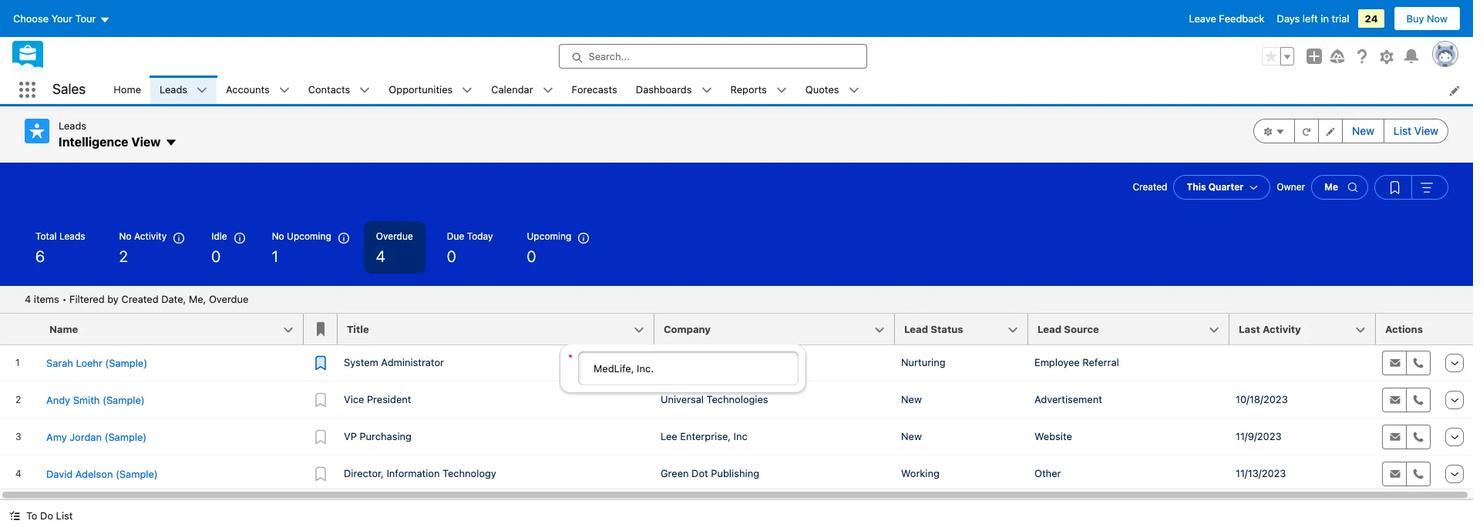 Task type: vqa. For each thing, say whether or not it's contained in the screenshot.
Publishing on the bottom of the page
yes



Task type: locate. For each thing, give the bounding box(es) containing it.
*
[[568, 352, 573, 364]]

1 horizontal spatial list
[[1394, 124, 1412, 137]]

text default image
[[197, 85, 208, 96], [279, 85, 290, 96], [462, 85, 473, 96], [543, 85, 553, 96]]

new for website
[[902, 430, 922, 443]]

text default image left the calendar link
[[462, 85, 473, 96]]

text default image inside calendar list item
[[543, 85, 553, 96]]

1 vertical spatial activity
[[1263, 323, 1302, 336]]

text default image inside "to do list" 'button'
[[9, 511, 20, 522]]

name button
[[40, 314, 304, 345]]

1 0 from the left
[[211, 248, 221, 265]]

0 horizontal spatial no
[[119, 231, 132, 242]]

list inside 'button'
[[56, 510, 73, 522]]

2 horizontal spatial 0
[[527, 248, 536, 265]]

text default image right reports
[[777, 85, 787, 96]]

new up working
[[902, 430, 922, 443]]

new left list view
[[1353, 124, 1375, 137]]

opportunities list item
[[380, 76, 482, 104]]

0 horizontal spatial lead
[[905, 323, 929, 336]]

text default image down search... "button"
[[702, 85, 712, 96]]

action cell
[[1438, 314, 1474, 346]]

text default image for accounts
[[279, 85, 290, 96]]

created right the by
[[121, 293, 159, 305]]

text default image right contacts
[[360, 85, 371, 96]]

buy now button
[[1394, 6, 1462, 31]]

website
[[1035, 430, 1073, 443]]

last
[[1239, 323, 1261, 336]]

0 vertical spatial list
[[1394, 124, 1412, 137]]

text default image for contacts
[[360, 85, 371, 96]]

employee referral
[[1035, 356, 1120, 369]]

3 text default image from the left
[[462, 85, 473, 96]]

1 horizontal spatial no
[[272, 231, 284, 242]]

0 horizontal spatial 0
[[211, 248, 221, 265]]

lead for lead source
[[1038, 323, 1062, 336]]

0 vertical spatial group
[[1263, 47, 1295, 66]]

lead status cell
[[895, 314, 1038, 346]]

referral
[[1083, 356, 1120, 369]]

upcoming
[[287, 231, 331, 242], [527, 231, 572, 242]]

me button
[[1312, 175, 1369, 200]]

overdue right me,
[[209, 293, 249, 305]]

leads list item
[[150, 76, 217, 104]]

green
[[661, 467, 689, 480]]

no up 2
[[119, 231, 132, 242]]

inc
[[734, 430, 748, 443]]

me,
[[189, 293, 206, 305]]

quotes list item
[[797, 76, 869, 104]]

1 vertical spatial 4
[[25, 293, 31, 305]]

accounts link
[[217, 76, 279, 104]]

created
[[1133, 181, 1168, 193], [121, 293, 159, 305]]

0 horizontal spatial upcoming
[[287, 231, 331, 242]]

important cell
[[304, 314, 338, 346]]

lee enterprise, inc
[[661, 430, 748, 443]]

title button
[[338, 314, 655, 345]]

grid
[[0, 314, 1474, 494]]

0 horizontal spatial created
[[121, 293, 159, 305]]

opportunities
[[389, 83, 453, 95]]

choose your tour
[[13, 12, 96, 25]]

system administrator
[[344, 356, 444, 369]]

grid containing name
[[0, 314, 1474, 494]]

1 vertical spatial group
[[1254, 119, 1449, 143]]

1 upcoming from the left
[[287, 231, 331, 242]]

universal
[[661, 393, 704, 406]]

0 vertical spatial created
[[1133, 181, 1168, 193]]

publishing
[[711, 467, 760, 480]]

advertisement
[[1035, 393, 1103, 406]]

1 horizontal spatial lead
[[1038, 323, 1062, 336]]

0 horizontal spatial 4
[[25, 293, 31, 305]]

0 horizontal spatial view
[[131, 135, 161, 148]]

text default image inside contacts list item
[[360, 85, 371, 96]]

left
[[1303, 12, 1319, 25]]

0 down due
[[447, 248, 456, 265]]

new button
[[1343, 119, 1385, 143]]

text default image inside the reports list item
[[777, 85, 787, 96]]

4 items • filtered by created date, me, overdue status
[[25, 293, 249, 305]]

0 right "due today 0"
[[527, 248, 536, 265]]

dashboards
[[636, 83, 692, 95]]

dashboards link
[[627, 76, 702, 104]]

leads up intelligence
[[59, 120, 86, 132]]

group up me button
[[1254, 119, 1449, 143]]

2 text default image from the left
[[279, 85, 290, 96]]

1 vertical spatial overdue
[[209, 293, 249, 305]]

2 0 from the left
[[447, 248, 456, 265]]

no for 2
[[119, 231, 132, 242]]

2 no from the left
[[272, 231, 284, 242]]

1 horizontal spatial 0
[[447, 248, 456, 265]]

leads inside 'link'
[[160, 83, 188, 95]]

text default image
[[360, 85, 371, 96], [702, 85, 712, 96], [777, 85, 787, 96], [849, 85, 860, 96], [165, 137, 178, 149], [9, 511, 20, 522]]

no up 1
[[272, 231, 284, 242]]

to do list
[[26, 510, 73, 522]]

text default image inside the quotes list item
[[849, 85, 860, 96]]

leads
[[160, 83, 188, 95], [59, 120, 86, 132], [59, 231, 85, 242]]

lead inside 'cell'
[[905, 323, 929, 336]]

working
[[902, 467, 940, 480]]

text default image right calendar
[[543, 85, 553, 96]]

leave feedback
[[1190, 12, 1265, 25]]

leads link
[[150, 76, 197, 104]]

reports
[[731, 83, 767, 95]]

quarter
[[1209, 181, 1244, 193]]

0 vertical spatial overdue
[[376, 231, 413, 242]]

lead left source in the right of the page
[[1038, 323, 1062, 336]]

due
[[447, 231, 465, 242]]

text default image down leads 'link' at the top left of the page
[[165, 137, 178, 149]]

text default image inside dashboards list item
[[702, 85, 712, 96]]

employee
[[1035, 356, 1080, 369]]

lead inside cell
[[1038, 323, 1062, 336]]

activity inside button
[[1263, 323, 1302, 336]]

activity for last activity
[[1263, 323, 1302, 336]]

home link
[[104, 76, 150, 104]]

leads right home
[[160, 83, 188, 95]]

1 horizontal spatial upcoming
[[527, 231, 572, 242]]

overdue left due
[[376, 231, 413, 242]]

1 horizontal spatial view
[[1415, 124, 1439, 137]]

1 lead from the left
[[905, 323, 929, 336]]

universal technologies
[[661, 393, 769, 406]]

0 horizontal spatial overdue
[[209, 293, 249, 305]]

list right new button
[[1394, 124, 1412, 137]]

leave
[[1190, 12, 1217, 25]]

sales
[[52, 81, 86, 97]]

leads right total
[[59, 231, 85, 242]]

1 horizontal spatial 4
[[376, 248, 386, 265]]

opportunities link
[[380, 76, 462, 104]]

home
[[114, 83, 141, 95]]

list
[[104, 76, 1474, 104]]

0 vertical spatial activity
[[134, 231, 167, 242]]

lead status
[[905, 323, 964, 336]]

vp
[[344, 430, 357, 443]]

2 vertical spatial leads
[[59, 231, 85, 242]]

owner
[[1277, 181, 1306, 193]]

0
[[211, 248, 221, 265], [447, 248, 456, 265], [527, 248, 536, 265]]

0 inside "due today 0"
[[447, 248, 456, 265]]

vp purchasing
[[344, 430, 412, 443]]

text default image left to
[[9, 511, 20, 522]]

no
[[119, 231, 132, 242], [272, 231, 284, 242]]

days left in trial
[[1278, 12, 1350, 25]]

nurturing
[[902, 356, 946, 369]]

view for list view
[[1415, 124, 1439, 137]]

text default image for opportunities
[[462, 85, 473, 96]]

information
[[387, 467, 440, 480]]

new for advertisement
[[902, 393, 922, 406]]

dot
[[692, 467, 709, 480]]

text default image for reports
[[777, 85, 787, 96]]

group
[[1263, 47, 1295, 66], [1254, 119, 1449, 143], [1375, 175, 1449, 200]]

2 vertical spatial group
[[1375, 175, 1449, 200]]

None text field
[[578, 351, 800, 386]]

0 horizontal spatial activity
[[134, 231, 167, 242]]

2 lead from the left
[[1038, 323, 1062, 336]]

1 horizontal spatial created
[[1133, 181, 1168, 193]]

created left 'this'
[[1133, 181, 1168, 193]]

text default image inside 'leads' list item
[[197, 85, 208, 96]]

0 vertical spatial leads
[[160, 83, 188, 95]]

forecasts link
[[563, 76, 627, 104]]

action image
[[1438, 314, 1474, 345]]

activity
[[134, 231, 167, 242], [1263, 323, 1302, 336]]

1 no from the left
[[119, 231, 132, 242]]

quotes link
[[797, 76, 849, 104]]

name cell
[[40, 314, 313, 346]]

group down list view "button"
[[1375, 175, 1449, 200]]

1
[[272, 248, 278, 265]]

4 text default image from the left
[[543, 85, 553, 96]]

green dot publishing
[[661, 467, 760, 480]]

1 vertical spatial new
[[902, 393, 922, 406]]

list view button
[[1384, 119, 1449, 143]]

activity up 4 items • filtered by created date, me, overdue status
[[134, 231, 167, 242]]

1 horizontal spatial activity
[[1263, 323, 1302, 336]]

overdue
[[376, 231, 413, 242], [209, 293, 249, 305]]

activity right last
[[1263, 323, 1302, 336]]

cell
[[1230, 345, 1377, 382]]

0 horizontal spatial list
[[56, 510, 73, 522]]

0 vertical spatial new
[[1353, 124, 1375, 137]]

president
[[367, 393, 411, 406]]

1 horizontal spatial overdue
[[376, 231, 413, 242]]

3 0 from the left
[[527, 248, 536, 265]]

group down days
[[1263, 47, 1295, 66]]

2 vertical spatial new
[[902, 430, 922, 443]]

quotes
[[806, 83, 840, 95]]

actions cell
[[1377, 314, 1438, 346]]

text default image inside opportunities "list item"
[[462, 85, 473, 96]]

lead left status
[[905, 323, 929, 336]]

text default image right accounts
[[279, 85, 290, 96]]

view
[[1415, 124, 1439, 137], [131, 135, 161, 148]]

view inside list view "button"
[[1415, 124, 1439, 137]]

text default image inside accounts 'list item'
[[279, 85, 290, 96]]

text default image right quotes on the right of the page
[[849, 85, 860, 96]]

0 down "idle"
[[211, 248, 221, 265]]

activity inside the key performance indicators group
[[134, 231, 167, 242]]

new
[[1353, 124, 1375, 137], [902, 393, 922, 406], [902, 430, 922, 443]]

0 vertical spatial 4
[[376, 248, 386, 265]]

1 vertical spatial list
[[56, 510, 73, 522]]

text default image left accounts link
[[197, 85, 208, 96]]

total leads 6
[[35, 231, 85, 265]]

lead source
[[1038, 323, 1100, 336]]

view right intelligence
[[131, 135, 161, 148]]

list right 'do'
[[56, 510, 73, 522]]

company
[[664, 323, 711, 336]]

list containing home
[[104, 76, 1474, 104]]

list
[[1394, 124, 1412, 137], [56, 510, 73, 522]]

today
[[467, 231, 493, 242]]

1 text default image from the left
[[197, 85, 208, 96]]

total
[[35, 231, 57, 242]]

view right new button
[[1415, 124, 1439, 137]]

new down nurturing
[[902, 393, 922, 406]]



Task type: describe. For each thing, give the bounding box(es) containing it.
0 for idle
[[211, 248, 221, 265]]

purchasing
[[360, 430, 412, 443]]

items
[[34, 293, 59, 305]]

inc.
[[704, 356, 721, 369]]

1 vertical spatial leads
[[59, 120, 86, 132]]

feedback
[[1220, 12, 1265, 25]]

vice
[[344, 393, 364, 406]]

reports list item
[[722, 76, 797, 104]]

administrator
[[381, 356, 444, 369]]

calendar list item
[[482, 76, 563, 104]]

key performance indicators group
[[0, 221, 1474, 286]]

•
[[62, 293, 67, 305]]

lee
[[661, 430, 678, 443]]

due today 0
[[447, 231, 493, 265]]

other
[[1035, 467, 1062, 480]]

4 inside 'overdue 4'
[[376, 248, 386, 265]]

search...
[[589, 50, 630, 62]]

director,
[[344, 467, 384, 480]]

tour
[[75, 12, 96, 25]]

idle
[[211, 231, 227, 242]]

company button
[[655, 314, 895, 345]]

text default image for dashboards
[[702, 85, 712, 96]]

medlife,
[[661, 356, 701, 369]]

by
[[107, 293, 119, 305]]

title
[[347, 323, 369, 336]]

24
[[1366, 12, 1379, 25]]

this
[[1187, 181, 1207, 193]]

lead source cell
[[1029, 314, 1239, 346]]

in
[[1321, 12, 1330, 25]]

title cell
[[338, 314, 664, 346]]

technologies
[[707, 393, 769, 406]]

activity for no activity
[[134, 231, 167, 242]]

list view
[[1394, 124, 1439, 137]]

contacts list item
[[299, 76, 380, 104]]

your
[[51, 12, 73, 25]]

now
[[1428, 12, 1449, 25]]

10/18/2023
[[1236, 394, 1289, 406]]

this quarter button
[[1174, 175, 1271, 200]]

overdue 4
[[376, 231, 413, 265]]

calendar link
[[482, 76, 543, 104]]

buy now
[[1407, 12, 1449, 25]]

forecasts
[[572, 83, 618, 95]]

new inside new button
[[1353, 124, 1375, 137]]

contacts
[[308, 83, 350, 95]]

calendar
[[492, 83, 533, 95]]

1 vertical spatial created
[[121, 293, 159, 305]]

contacts link
[[299, 76, 360, 104]]

text default image for leads
[[197, 85, 208, 96]]

technology
[[443, 467, 497, 480]]

last activity button
[[1230, 314, 1377, 345]]

name
[[49, 323, 78, 336]]

director, information technology
[[344, 467, 497, 480]]

2
[[119, 248, 128, 265]]

company cell
[[655, 314, 905, 346]]

this quarter
[[1187, 181, 1244, 193]]

list inside "button"
[[1394, 124, 1412, 137]]

11/9/2023
[[1236, 431, 1282, 443]]

date,
[[161, 293, 186, 305]]

reports link
[[722, 76, 777, 104]]

do
[[40, 510, 53, 522]]

leads inside total leads 6
[[59, 231, 85, 242]]

no for 1
[[272, 231, 284, 242]]

4 items • filtered by created date, me, overdue
[[25, 293, 249, 305]]

row number cell
[[0, 314, 40, 346]]

text default image for calendar
[[543, 85, 553, 96]]

buy
[[1407, 12, 1425, 25]]

text default image for quotes
[[849, 85, 860, 96]]

view for intelligence view
[[131, 135, 161, 148]]

actions
[[1386, 323, 1424, 336]]

enterprise,
[[680, 430, 731, 443]]

group containing new
[[1254, 119, 1449, 143]]

row number image
[[0, 314, 40, 345]]

system
[[344, 356, 379, 369]]

lead source button
[[1029, 314, 1230, 345]]

no upcoming
[[272, 231, 331, 242]]

me
[[1325, 181, 1339, 193]]

choose
[[13, 12, 49, 25]]

medlife, inc.
[[661, 356, 721, 369]]

last activity cell
[[1230, 314, 1386, 346]]

to
[[26, 510, 37, 522]]

no activity
[[119, 231, 167, 242]]

lead status button
[[895, 314, 1029, 345]]

lead for lead status
[[905, 323, 929, 336]]

accounts list item
[[217, 76, 299, 104]]

dashboards list item
[[627, 76, 722, 104]]

vice president
[[344, 393, 411, 406]]

6
[[35, 248, 45, 265]]

2 upcoming from the left
[[527, 231, 572, 242]]

filtered
[[69, 293, 105, 305]]

0 for upcoming
[[527, 248, 536, 265]]

overdue inside the key performance indicators group
[[376, 231, 413, 242]]

intelligence
[[59, 135, 128, 148]]



